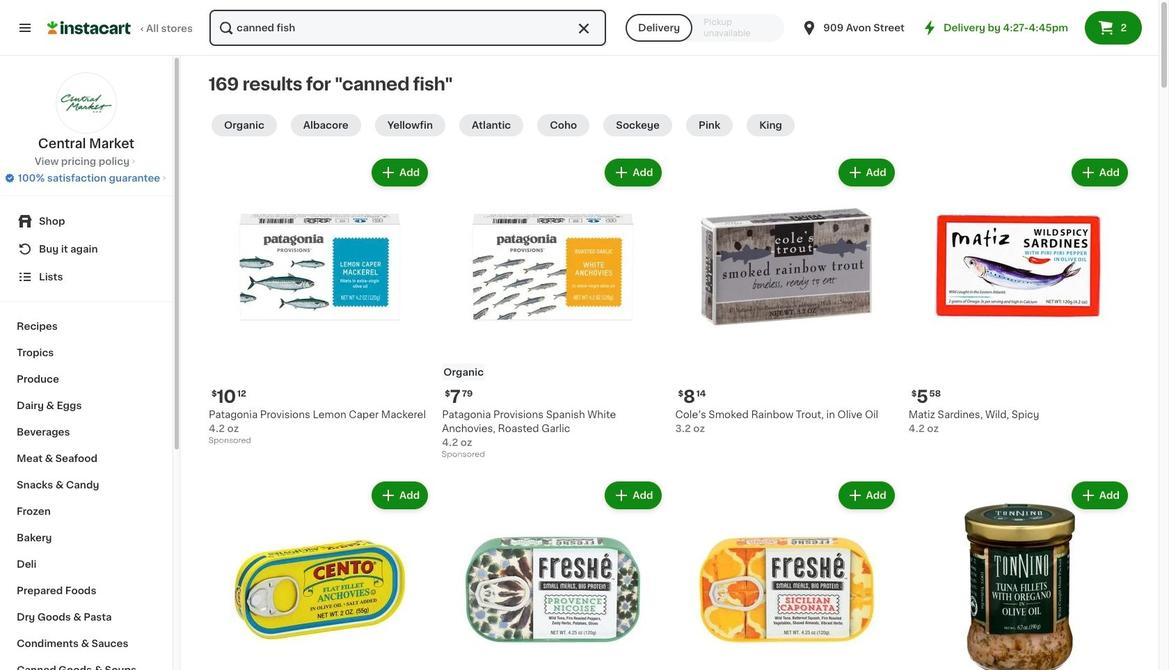 Task type: vqa. For each thing, say whether or not it's contained in the screenshot.
current
no



Task type: locate. For each thing, give the bounding box(es) containing it.
0 vertical spatial sponsored image
[[209, 437, 251, 445]]

Search field
[[210, 10, 606, 46]]

central market logo image
[[56, 72, 117, 134]]

1 horizontal spatial sponsored image
[[442, 451, 484, 459]]

None search field
[[208, 8, 608, 47]]

1 vertical spatial sponsored image
[[442, 451, 484, 459]]

0 horizontal spatial sponsored image
[[209, 437, 251, 445]]

sponsored image
[[209, 437, 251, 445], [442, 451, 484, 459]]

instacart logo image
[[47, 19, 131, 36]]

product group
[[209, 156, 431, 448], [442, 156, 664, 462], [675, 156, 898, 436], [909, 156, 1131, 436], [209, 479, 431, 670], [442, 479, 664, 670], [675, 479, 898, 670], [909, 479, 1131, 670]]



Task type: describe. For each thing, give the bounding box(es) containing it.
service type group
[[626, 14, 785, 42]]



